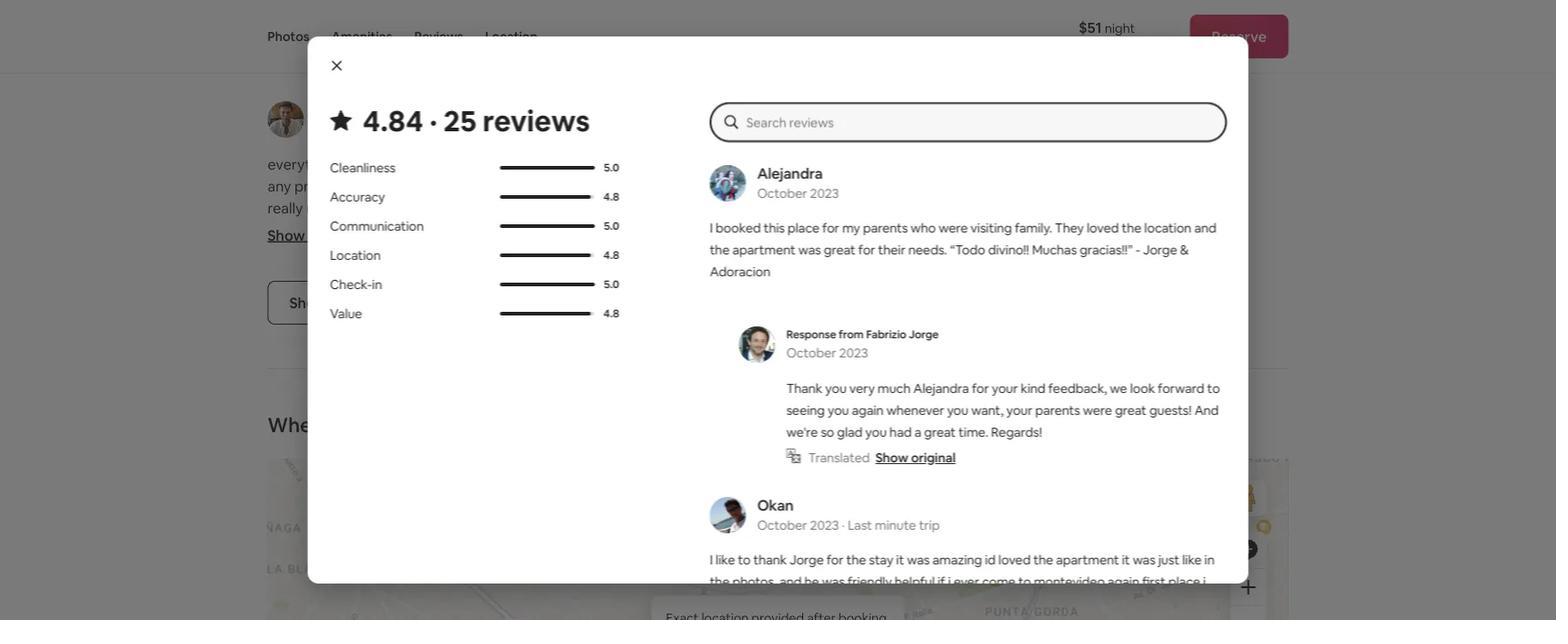 Task type: locate. For each thing, give the bounding box(es) containing it.
gabriel
[[315, 100, 365, 118], [833, 100, 883, 118]]

1 horizontal spatial in
[[506, 220, 518, 239]]

1 horizontal spatial super
[[953, 154, 991, 173]]

apartment down this
[[732, 242, 795, 258]]

show inside button
[[289, 293, 327, 312]]

2 horizontal spatial great
[[1115, 402, 1146, 419]]

jorge inside response from fabrizio jorge october 2023
[[909, 327, 939, 341]]

all
[[330, 293, 345, 312]]

place down just
[[1168, 574, 1200, 590]]

location
[[485, 28, 538, 45], [330, 247, 380, 264]]

2023 down 'honestly,'
[[810, 185, 839, 202]]

1 horizontal spatial really
[[447, 154, 482, 173]]

from
[[838, 327, 864, 341]]

2 horizontal spatial very
[[1072, 176, 1101, 195]]

reviews
[[482, 101, 590, 140], [368, 293, 420, 312]]

loved inside 'i like to thank jorge for the stay it was amazing id loved the apartment it was just like in the photos, and he was friendly helpful if i ever come to montevideo again first place i would look for'
[[998, 552, 1030, 568]]

25 right ·
[[443, 101, 476, 140]]

check-
[[330, 276, 372, 293]]

2023 right march
[[872, 121, 901, 138]]

5.0 down functional,
[[604, 219, 619, 233]]

location down status
[[1144, 220, 1191, 236]]

you'll
[[335, 412, 384, 438]]

october inside alejandra october 2023
[[757, 185, 807, 202]]

1 4.8 from the top
[[603, 190, 619, 204]]

5.0 up functional,
[[604, 160, 619, 175]]

0 vertical spatial parents
[[863, 220, 908, 236]]

look down photos,
[[748, 595, 773, 612]]

alejandra up whenever
[[913, 380, 969, 397]]

again right the montevideo
[[1107, 574, 1139, 590]]

feedback,
[[1048, 380, 1107, 397]]

0 vertical spatial look
[[1130, 380, 1155, 397]]

i inside 'i like to thank jorge for the stay it was amazing id loved the apartment it was just like in the photos, and he was friendly helpful if i ever come to montevideo again first place i would look for'
[[710, 552, 713, 568]]

5.0 for check-in
[[604, 277, 619, 291]]

25 for all
[[348, 293, 365, 312]]

25 inside show all 25 reviews button
[[348, 293, 365, 312]]

gabriel inside "gabriel july 2023"
[[315, 100, 365, 118]]

october
[[757, 185, 807, 202], [786, 345, 836, 361], [757, 517, 807, 533]]

0 vertical spatial location
[[1091, 198, 1145, 217]]

1 vertical spatial show
[[289, 293, 327, 312]]

to up and
[[1207, 380, 1220, 397]]

0 horizontal spatial were
[[938, 220, 968, 236]]

i left booked
[[710, 220, 713, 236]]

jorge
[[1143, 242, 1177, 258], [909, 327, 939, 341], [789, 552, 824, 568]]

0 vertical spatial loved
[[1087, 220, 1119, 236]]

loved for alejandra
[[1087, 220, 1119, 236]]

it inside everything was excellent, i really stayed 4 months and without any problems. i highlight fabrizio's speed to fix everything really recommended, super comfortable and functional, very well equipped (and it doesn't suffer in heat or cold), quiet too
[[398, 220, 407, 239]]

gabriel image
[[268, 101, 304, 138], [786, 101, 822, 138]]

in up show all 25 reviews
[[372, 276, 382, 293]]

just
[[1158, 552, 1179, 568]]

1 i from the left
[[948, 574, 951, 590]]

parents
[[863, 220, 908, 236], [1035, 402, 1080, 419]]

reviews inside 4.84 · 25 reviews dialog
[[482, 101, 590, 140]]

1 horizontal spatial very
[[849, 380, 875, 397]]

0 vertical spatial place
[[787, 220, 819, 236]]

2 vertical spatial in
[[1204, 552, 1214, 568]]

2 vertical spatial show
[[875, 450, 908, 466]]

super up airbnb
[[953, 154, 991, 173]]

gabriel image
[[268, 101, 304, 138], [786, 101, 822, 138]]

the left 'attention,'
[[786, 198, 808, 217]]

everything up time
[[849, 154, 921, 173]]

1 vertical spatial location
[[330, 247, 380, 264]]

okan image
[[710, 497, 746, 533]]

0 horizontal spatial i
[[948, 574, 951, 590]]

very left much
[[849, 380, 875, 397]]

2023 inside gabriel march 2023
[[872, 121, 901, 138]]

very inside honestly, everything was super good, it was my first time using airbnb and it was very satisfied with the attention, cleanliness, and recommended location status
[[1072, 176, 1101, 195]]

and
[[1194, 402, 1219, 419]]

0 vertical spatial my
[[827, 176, 848, 195]]

4.8 for accuracy
[[603, 190, 619, 204]]

alejandra october 2023
[[757, 164, 839, 202]]

2 i from the left
[[1203, 574, 1206, 590]]

was right he
[[822, 574, 844, 590]]

2 vertical spatial 5.0
[[604, 277, 619, 291]]

my up 'attention,'
[[827, 176, 848, 195]]

0 vertical spatial really
[[447, 154, 482, 173]]

you
[[825, 380, 846, 397], [827, 402, 849, 419], [947, 402, 968, 419], [865, 424, 887, 440]]

0 vertical spatial super
[[953, 154, 991, 173]]

gabriel image up 'honestly,'
[[786, 101, 822, 138]]

0 horizontal spatial alejandra
[[757, 164, 823, 182]]

2023 down from on the bottom of page
[[839, 345, 868, 361]]

25 down check-in
[[348, 293, 365, 312]]

show left all
[[289, 293, 327, 312]]

2 horizontal spatial in
[[1204, 552, 1214, 568]]

very
[[1072, 176, 1101, 195], [643, 198, 672, 217], [849, 380, 875, 397]]

reviews for show all 25 reviews
[[368, 293, 420, 312]]

1 horizontal spatial were
[[1083, 402, 1112, 419]]

1 vertical spatial were
[[1083, 402, 1112, 419]]

2023 inside response from fabrizio jorge october 2023
[[839, 345, 868, 361]]

was down 'attention,'
[[798, 242, 821, 258]]

2023 inside alejandra october 2023
[[810, 185, 839, 202]]

1 vertical spatial very
[[643, 198, 672, 217]]

1 horizontal spatial look
[[1130, 380, 1155, 397]]

gabriel image left july at the left top of the page
[[268, 101, 304, 138]]

0 horizontal spatial gabriel image
[[268, 101, 304, 138]]

gabriel july 2023
[[315, 100, 370, 138]]

satisfied
[[1105, 176, 1161, 195]]

1 horizontal spatial like
[[1182, 552, 1202, 568]]

great inside 'i booked this place for my parents who were visiting family. they loved the location and the apartment was great for their needs. "todo divino!! muchas gracias!!" - jorge & adoracion'
[[824, 242, 855, 258]]

1 5.0 from the top
[[604, 160, 619, 175]]

to inside everything was excellent, i really stayed 4 months and without any problems. i highlight fabrizio's speed to fix everything really recommended, super comfortable and functional, very well equipped (and it doesn't suffer in heat or cold), quiet too
[[543, 176, 557, 195]]

0 vertical spatial reviews
[[482, 101, 590, 140]]

parents down feedback,
[[1035, 402, 1080, 419]]

0 vertical spatial 25
[[443, 101, 476, 140]]

i
[[948, 574, 951, 590], [1203, 574, 1206, 590]]

$51
[[1079, 18, 1102, 36]]

1 horizontal spatial gabriel
[[833, 100, 883, 118]]

&
[[1180, 242, 1189, 258]]

1 vertical spatial in
[[372, 276, 382, 293]]

and
[[600, 154, 625, 173], [1002, 176, 1027, 195], [541, 198, 566, 217], [959, 198, 984, 217], [1194, 220, 1216, 236], [779, 574, 801, 590]]

alejandra up this
[[757, 164, 823, 182]]

0 horizontal spatial like
[[715, 552, 735, 568]]

25 for ·
[[443, 101, 476, 140]]

kind
[[1021, 380, 1045, 397]]

jorge right fabrizio
[[909, 327, 939, 341]]

october up this
[[757, 185, 807, 202]]

you up so
[[827, 402, 849, 419]]

0 horizontal spatial loved
[[998, 552, 1030, 568]]

the
[[786, 198, 808, 217], [1122, 220, 1141, 236], [710, 242, 729, 258], [846, 552, 866, 568], [1033, 552, 1053, 568], [710, 574, 729, 590]]

alejandra inside thank you very much alejandra for your kind feedback, we look forward to seeing you again whenever you want, your parents were great guests! and we're so glad you had a great time. regards!
[[913, 380, 969, 397]]

it right (and
[[398, 220, 407, 239]]

gabriel image left july at the left top of the page
[[268, 101, 304, 138]]

so
[[821, 424, 834, 440]]

3 4.8 from the top
[[603, 306, 619, 321]]

were up "todo
[[938, 220, 968, 236]]

0 horizontal spatial everything
[[268, 154, 340, 173]]

heat
[[521, 220, 551, 239]]

0 vertical spatial in
[[506, 220, 518, 239]]

0 vertical spatial 4.8
[[603, 190, 619, 204]]

show down had at the bottom of the page
[[875, 450, 908, 466]]

parents up their
[[863, 220, 908, 236]]

your
[[992, 380, 1018, 397], [1006, 402, 1032, 419]]

were inside 'i booked this place for my parents who were visiting family. they loved the location and the apartment was great for their needs. "todo divino!! muchas gracias!!" - jorge & adoracion'
[[938, 220, 968, 236]]

apartment
[[732, 242, 795, 258], [1056, 552, 1119, 568]]

0 vertical spatial jorge
[[1143, 242, 1177, 258]]

october down okan
[[757, 517, 807, 533]]

i up would
[[710, 552, 713, 568]]

4.8 out of 5.0 image
[[500, 195, 594, 199], [500, 195, 590, 199], [500, 254, 594, 257], [500, 254, 590, 257], [500, 312, 594, 316], [500, 312, 590, 316]]

to
[[543, 176, 557, 195], [1207, 380, 1220, 397], [738, 552, 750, 568], [1018, 574, 1031, 590]]

the up -
[[1122, 220, 1141, 236]]

i left zoom in image
[[1203, 574, 1206, 590]]

place right this
[[787, 220, 819, 236]]

0 horizontal spatial very
[[643, 198, 672, 217]]

my
[[827, 176, 848, 195], [842, 220, 860, 236]]

loved
[[1087, 220, 1119, 236], [998, 552, 1030, 568]]

1 gabriel image from the left
[[268, 101, 304, 138]]

1 horizontal spatial i
[[1203, 574, 1206, 590]]

25
[[443, 101, 476, 140], [348, 293, 365, 312]]

whenever
[[886, 402, 944, 419]]

0 horizontal spatial place
[[787, 220, 819, 236]]

list
[[260, 0, 1296, 281]]

translated
[[808, 450, 870, 466]]

look inside 'i like to thank jorge for the stay it was amazing id loved the apartment it was just like in the photos, and he was friendly helpful if i ever come to montevideo again first place i would look for'
[[748, 595, 773, 612]]

1 vertical spatial 5.0
[[604, 219, 619, 233]]

look
[[1130, 380, 1155, 397], [748, 595, 773, 612]]

$51 night
[[1079, 18, 1135, 36]]

0 horizontal spatial super
[[413, 198, 451, 217]]

my down 'attention,'
[[842, 220, 860, 236]]

months
[[545, 154, 596, 173]]

i up fabrizio's
[[440, 154, 443, 173]]

2023 for gabriel march 2023
[[872, 121, 901, 138]]

gabriel up march
[[833, 100, 883, 118]]

1 horizontal spatial gabriel image
[[786, 101, 822, 138]]

2023 for alejandra october 2023
[[810, 185, 839, 202]]

5.0 for cleanliness
[[604, 160, 619, 175]]

0 horizontal spatial parents
[[863, 220, 908, 236]]

1 vertical spatial parents
[[1035, 402, 1080, 419]]

i right if
[[948, 574, 951, 590]]

very up they
[[1072, 176, 1101, 195]]

in left heat
[[506, 220, 518, 239]]

4.84 · 25 reviews
[[362, 101, 590, 140]]

2023 for gabriel july 2023
[[341, 121, 370, 138]]

alejandra image
[[710, 165, 746, 202]]

your up the regards!
[[1006, 402, 1032, 419]]

google map
showing 9 points of interest. region
[[257, 380, 1424, 620]]

1 horizontal spatial great
[[924, 424, 956, 440]]

0 vertical spatial show
[[268, 226, 305, 244]]

2023 right july at the left top of the page
[[341, 121, 370, 138]]

for up want,
[[972, 380, 989, 397]]

like up photos,
[[715, 552, 735, 568]]

2 vertical spatial 4.8
[[603, 306, 619, 321]]

fix
[[560, 176, 577, 195]]

0 vertical spatial first
[[851, 176, 878, 195]]

gabriel up july at the left top of the page
[[315, 100, 365, 118]]

reviews
[[414, 28, 463, 45]]

place inside 'i like to thank jorge for the stay it was amazing id loved the apartment it was just like in the photos, and he was friendly helpful if i ever come to montevideo again first place i would look for'
[[1168, 574, 1200, 590]]

2 gabriel from the left
[[833, 100, 883, 118]]

1 vertical spatial reviews
[[368, 293, 420, 312]]

airbnb
[[953, 176, 999, 195]]

1 vertical spatial loved
[[998, 552, 1030, 568]]

2 5.0 from the top
[[604, 219, 619, 233]]

2 horizontal spatial jorge
[[1143, 242, 1177, 258]]

·
[[429, 101, 437, 140]]

1 gabriel from the left
[[315, 100, 365, 118]]

show for show all 25 reviews
[[289, 293, 327, 312]]

show left more in the left top of the page
[[268, 226, 305, 244]]

were down feedback,
[[1083, 402, 1112, 419]]

1 vertical spatial super
[[413, 198, 451, 217]]

honestly,
[[786, 154, 845, 173]]

0 horizontal spatial location
[[330, 247, 380, 264]]

0 horizontal spatial gabriel image
[[268, 101, 304, 138]]

the left stay
[[846, 552, 866, 568]]

jorge up he
[[789, 552, 824, 568]]

3 5.0 from the top
[[604, 277, 619, 291]]

0 horizontal spatial apartment
[[732, 242, 795, 258]]

2023 left last
[[810, 517, 839, 533]]

show inside 4.84 · 25 reviews dialog
[[875, 450, 908, 466]]

loved right the id
[[998, 552, 1030, 568]]

0 horizontal spatial reviews
[[368, 293, 420, 312]]

translated show original
[[808, 450, 955, 466]]

for left their
[[858, 242, 875, 258]]

speed
[[498, 176, 539, 195]]

0 horizontal spatial first
[[851, 176, 878, 195]]

25 inside 4.84 · 25 reviews dialog
[[443, 101, 476, 140]]

reviews inside show all 25 reviews button
[[368, 293, 420, 312]]

gabriel inside gabriel march 2023
[[833, 100, 883, 118]]

again inside thank you very much alejandra for your kind feedback, we look forward to seeing you again whenever you want, your parents were great guests! and we're so glad you had a great time. regards!
[[852, 402, 883, 419]]

who
[[910, 220, 936, 236]]

0 vertical spatial october
[[757, 185, 807, 202]]

great down we
[[1115, 402, 1146, 419]]

show original button
[[875, 449, 955, 467]]

5.0 down quiet at top
[[604, 277, 619, 291]]

1 horizontal spatial everything
[[580, 176, 652, 195]]

location right reviews button
[[485, 28, 538, 45]]

divino!!
[[988, 242, 1029, 258]]

list item
[[260, 0, 692, 100]]

to inside thank you very much alejandra for your kind feedback, we look forward to seeing you again whenever you want, your parents were great guests! and we're so glad you had a great time. regards!
[[1207, 380, 1220, 397]]

0 vertical spatial apartment
[[732, 242, 795, 258]]

to left fix
[[543, 176, 557, 195]]

show inside list
[[268, 226, 305, 244]]

and inside 'i like to thank jorge for the stay it was amazing id loved the apartment it was just like in the photos, and he was friendly helpful if i ever come to montevideo again first place i would look for'
[[779, 574, 801, 590]]

1 horizontal spatial alejandra
[[913, 380, 969, 397]]

for down 'attention,'
[[822, 220, 839, 236]]

add a place to the map image
[[1238, 539, 1260, 561]]

super up doesn't
[[413, 198, 451, 217]]

1 horizontal spatial 25
[[443, 101, 476, 140]]

0 horizontal spatial in
[[372, 276, 382, 293]]

was up accuracy
[[343, 154, 369, 173]]

he
[[804, 574, 819, 590]]

really
[[447, 154, 482, 173], [268, 198, 303, 217]]

1 horizontal spatial place
[[1168, 574, 1200, 590]]

reviews up 4
[[482, 101, 590, 140]]

show all 25 reviews button
[[268, 281, 442, 325]]

we
[[1110, 380, 1127, 397]]

1 vertical spatial 25
[[348, 293, 365, 312]]

really up well
[[268, 198, 303, 217]]

again up glad
[[852, 402, 883, 419]]

value
[[330, 306, 362, 322]]

location button
[[485, 0, 538, 73]]

it left just
[[1122, 552, 1130, 568]]

amenities button
[[331, 0, 393, 73]]

0 vertical spatial location
[[485, 28, 538, 45]]

really up fabrizio's
[[447, 154, 482, 173]]

0 vertical spatial alejandra
[[757, 164, 823, 182]]

everything up problems.
[[268, 154, 340, 173]]

amenities
[[331, 28, 393, 45]]

0 horizontal spatial look
[[748, 595, 773, 612]]

0 vertical spatial were
[[938, 220, 968, 236]]

1 horizontal spatial parents
[[1035, 402, 1080, 419]]

it down 'honestly,'
[[786, 176, 795, 195]]

everything up functional,
[[580, 176, 652, 195]]

was up recommended
[[1043, 176, 1069, 195]]

show for show more
[[268, 226, 305, 244]]

1 horizontal spatial reviews
[[482, 101, 590, 140]]

2 4.8 from the top
[[603, 248, 619, 262]]

2 horizontal spatial everything
[[849, 154, 921, 173]]

4.8 for location
[[603, 248, 619, 262]]

fabrizio jorge image
[[739, 326, 775, 363], [739, 326, 775, 363]]

your up want,
[[992, 380, 1018, 397]]

show
[[268, 226, 305, 244], [289, 293, 327, 312], [875, 450, 908, 466]]

october down response
[[786, 345, 836, 361]]

in
[[506, 220, 518, 239], [372, 276, 382, 293], [1204, 552, 1214, 568]]

4
[[534, 154, 542, 173]]

5.0 out of 5.0 image
[[500, 166, 594, 170], [500, 166, 594, 170], [500, 224, 594, 228], [500, 224, 594, 228], [500, 283, 594, 286], [500, 283, 594, 286]]

amazing
[[932, 552, 982, 568]]

okan image
[[710, 497, 746, 533]]

last
[[847, 517, 872, 533]]

first down just
[[1142, 574, 1165, 590]]

1 vertical spatial jorge
[[909, 327, 939, 341]]

for
[[822, 220, 839, 236], [858, 242, 875, 258], [972, 380, 989, 397], [826, 552, 843, 568], [776, 595, 793, 612]]

in inside everything was excellent, i really stayed 4 months and without any problems. i highlight fabrizio's speed to fix everything really recommended, super comfortable and functional, very well equipped (and it doesn't suffer in heat or cold), quiet too
[[506, 220, 518, 239]]

0 vertical spatial very
[[1072, 176, 1101, 195]]

they
[[1055, 220, 1084, 236]]

everything was excellent, i really stayed 4 months and without any problems. i highlight fabrizio's speed to fix everything really recommended, super comfortable and functional, very well equipped (and it doesn't suffer in heat or cold), quiet too
[[268, 154, 680, 239]]

super inside everything was excellent, i really stayed 4 months and without any problems. i highlight fabrizio's speed to fix everything really recommended, super comfortable and functional, very well equipped (and it doesn't suffer in heat or cold), quiet too
[[413, 198, 451, 217]]

look right we
[[1130, 380, 1155, 397]]

1 vertical spatial my
[[842, 220, 860, 236]]

1 horizontal spatial gabriel image
[[786, 101, 822, 138]]

0 horizontal spatial gabriel
[[315, 100, 365, 118]]

1 horizontal spatial loved
[[1087, 220, 1119, 236]]

1 vertical spatial october
[[786, 345, 836, 361]]

cold),
[[572, 220, 609, 239]]

1 vertical spatial place
[[1168, 574, 1200, 590]]

for down photos,
[[776, 595, 793, 612]]

in left add a place to the map image
[[1204, 552, 1214, 568]]

0 horizontal spatial again
[[852, 402, 883, 419]]

location up check-in
[[330, 247, 380, 264]]

very up too
[[643, 198, 672, 217]]

photos button
[[268, 0, 310, 73]]

stay
[[869, 552, 893, 568]]

comfortable
[[454, 198, 538, 217]]

2023 inside "gabriel july 2023"
[[341, 121, 370, 138]]

1 vertical spatial first
[[1142, 574, 1165, 590]]

1 vertical spatial really
[[268, 198, 303, 217]]

if
[[937, 574, 945, 590]]

1 vertical spatial great
[[1115, 402, 1146, 419]]

jorge right -
[[1143, 242, 1177, 258]]

0 horizontal spatial jorge
[[789, 552, 824, 568]]

1 vertical spatial alejandra
[[913, 380, 969, 397]]

reviews down check-in
[[368, 293, 420, 312]]

1 vertical spatial look
[[748, 595, 773, 612]]

1 vertical spatial apartment
[[1056, 552, 1119, 568]]

1 horizontal spatial apartment
[[1056, 552, 1119, 568]]

first up 'attention,'
[[851, 176, 878, 195]]

loved inside 'i booked this place for my parents who were visiting family. they loved the location and the apartment was great for their needs. "todo divino!! muchas gracias!!" - jorge & adoracion'
[[1087, 220, 1119, 236]]

1 vertical spatial your
[[1006, 402, 1032, 419]]

loved for okan
[[998, 552, 1030, 568]]

1 vertical spatial 4.8
[[603, 248, 619, 262]]

very inside everything was excellent, i really stayed 4 months and without any problems. i highlight fabrizio's speed to fix everything really recommended, super comfortable and functional, very well equipped (and it doesn't suffer in heat or cold), quiet too
[[643, 198, 672, 217]]

want,
[[971, 402, 1003, 419]]

gabriel image up 'honestly,'
[[786, 101, 822, 138]]

1 vertical spatial again
[[1107, 574, 1139, 590]]

great down 'attention,'
[[824, 242, 855, 258]]

2 vertical spatial jorge
[[789, 552, 824, 568]]

0 horizontal spatial great
[[824, 242, 855, 258]]



Task type: vqa. For each thing, say whether or not it's contained in the screenshot.
Visit
no



Task type: describe. For each thing, give the bounding box(es) containing it.
night
[[1105, 20, 1135, 36]]

reviews for 4.84 · 25 reviews
[[482, 101, 590, 140]]

5.0 for communication
[[604, 219, 619, 233]]

october inside response from fabrizio jorge october 2023
[[786, 345, 836, 361]]

location inside 4.84 · 25 reviews dialog
[[330, 247, 380, 264]]

list item inside list
[[260, 0, 692, 100]]

gabriel for gabriel july 2023
[[315, 100, 365, 118]]

original
[[911, 450, 955, 466]]

montevideo
[[1034, 574, 1105, 590]]

was down 'honestly,'
[[798, 176, 824, 195]]

jorge inside 'i like to thank jorge for the stay it was amazing id loved the apartment it was just like in the photos, and he was friendly helpful if i ever come to montevideo again first place i would look for'
[[789, 552, 824, 568]]

october 2023
[[757, 517, 839, 533]]

drag pegman onto the map to open street view image
[[1230, 480, 1267, 516]]

status
[[1148, 198, 1189, 217]]

i down cleanliness
[[365, 176, 368, 195]]

2 gabriel image from the left
[[786, 101, 822, 138]]

recommended,
[[306, 198, 410, 217]]

was inside 'i booked this place for my parents who were visiting family. they loved the location and the apartment was great for their needs. "todo divino!! muchas gracias!!" - jorge & adoracion'
[[798, 242, 821, 258]]

helpful
[[895, 574, 935, 590]]

parents inside 'i booked this place for my parents who were visiting family. they loved the location and the apartment was great for their needs. "todo divino!! muchas gracias!!" - jorge & adoracion'
[[863, 220, 908, 236]]

show all 25 reviews
[[289, 293, 420, 312]]

would
[[710, 595, 745, 612]]

booked
[[715, 220, 761, 236]]

march
[[833, 121, 869, 138]]

i inside 'i booked this place for my parents who were visiting family. they loved the location and the apartment was great for their needs. "todo divino!! muchas gracias!!" - jorge & adoracion'
[[710, 220, 713, 236]]

response
[[786, 327, 836, 341]]

0 horizontal spatial really
[[268, 198, 303, 217]]

for inside thank you very much alejandra for your kind feedback, we look forward to seeing you again whenever you want, your parents were great guests! and we're so glad you had a great time. regards!
[[972, 380, 989, 397]]

Search reviews, Press 'Enter' to search text field
[[746, 113, 1209, 131]]

ever
[[953, 574, 979, 590]]

more
[[308, 226, 344, 244]]

2 like from the left
[[1182, 552, 1202, 568]]

first inside honestly, everything was super good, it was my first time using airbnb and it was very satisfied with the attention, cleanliness, and recommended location status
[[851, 176, 878, 195]]

look inside thank you very much alejandra for your kind feedback, we look forward to seeing you again whenever you want, your parents were great guests! and we're so glad you had a great time. regards!
[[1130, 380, 1155, 397]]

where you'll be
[[268, 412, 413, 438]]

was up using
[[924, 154, 950, 173]]

you left had at the bottom of the page
[[865, 424, 887, 440]]

the up the montevideo
[[1033, 552, 1053, 568]]

alejandra inside alejandra october 2023
[[757, 164, 823, 182]]

too
[[650, 220, 673, 239]]

july
[[315, 121, 338, 138]]

family.
[[1015, 220, 1052, 236]]

attention,
[[811, 198, 877, 217]]

1 horizontal spatial location
[[485, 28, 538, 45]]

was left just
[[1133, 552, 1155, 568]]

a
[[914, 424, 921, 440]]

quiet
[[612, 220, 647, 239]]

to right come
[[1018, 574, 1031, 590]]

was inside everything was excellent, i really stayed 4 months and without any problems. i highlight fabrizio's speed to fix everything really recommended, super comfortable and functional, very well equipped (and it doesn't suffer in heat or cold), quiet too
[[343, 154, 369, 173]]

2 gabriel image from the left
[[786, 101, 822, 138]]

fabrizio
[[866, 327, 906, 341]]

okan
[[757, 496, 794, 514]]

was up helpful
[[907, 552, 930, 568]]

1 like from the left
[[715, 552, 735, 568]]

suffer
[[464, 220, 503, 239]]

my inside 'i booked this place for my parents who were visiting family. they loved the location and the apartment was great for their needs. "todo divino!! muchas gracias!!" - jorge & adoracion'
[[842, 220, 860, 236]]

jorge inside 'i booked this place for my parents who were visiting family. they loved the location and the apartment was great for their needs. "todo divino!! muchas gracias!!" - jorge & adoracion'
[[1143, 242, 1177, 258]]

id
[[985, 552, 996, 568]]

apartment inside 'i like to thank jorge for the stay it was amazing id loved the apartment it was just like in the photos, and he was friendly helpful if i ever come to montevideo again first place i would look for'
[[1056, 552, 1119, 568]]

very inside thank you very much alejandra for your kind feedback, we look forward to seeing you again whenever you want, your parents were great guests! and we're so glad you had a great time. regards!
[[849, 380, 875, 397]]

their
[[878, 242, 905, 258]]

you up time.
[[947, 402, 968, 419]]

communication
[[330, 218, 423, 234]]

with
[[1164, 176, 1193, 195]]

it right stay
[[896, 552, 904, 568]]

alejandra image
[[710, 165, 746, 202]]

parents inside thank you very much alejandra for your kind feedback, we look forward to seeing you again whenever you want, your parents were great guests! and we're so glad you had a great time. regards!
[[1035, 402, 1080, 419]]

this
[[763, 220, 785, 236]]

problems.
[[294, 176, 361, 195]]

i like to thank jorge for the stay it was amazing id loved the apartment it was just like in the photos, and he was friendly helpful if i ever come to montevideo again first place i would look for
[[710, 552, 1214, 612]]

location inside 'i booked this place for my parents who were visiting family. they loved the location and the apartment was great for their needs. "todo divino!! muchas gracias!!" - jorge & adoracion'
[[1144, 220, 1191, 236]]

it up recommended
[[1031, 176, 1040, 195]]

needs.
[[908, 242, 947, 258]]

(and
[[365, 220, 395, 239]]

glad
[[837, 424, 862, 440]]

were inside thank you very much alejandra for your kind feedback, we look forward to seeing you again whenever you want, your parents were great guests! and we're so glad you had a great time. regards!
[[1083, 402, 1112, 419]]

thank
[[786, 380, 822, 397]]

good,
[[995, 154, 1034, 173]]

photos,
[[732, 574, 777, 590]]

zoom in image
[[1241, 580, 1256, 594]]

list containing gabriel
[[260, 0, 1296, 281]]

without
[[628, 154, 680, 173]]

location inside honestly, everything was super good, it was my first time using airbnb and it was very satisfied with the attention, cleanliness, and recommended location status
[[1091, 198, 1145, 217]]

4.84 · 25 reviews dialog
[[308, 36, 1249, 620]]

1 gabriel image from the left
[[268, 101, 304, 138]]

time.
[[958, 424, 988, 440]]

reserve
[[1212, 27, 1267, 46]]

super inside honestly, everything was super good, it was my first time using airbnb and it was very satisfied with the attention, cleanliness, and recommended location status
[[953, 154, 991, 173]]

trip
[[919, 517, 940, 533]]

cleanliness,
[[880, 198, 956, 217]]

to up photos,
[[738, 552, 750, 568]]

everything inside honestly, everything was super good, it was my first time using airbnb and it was very satisfied with the attention, cleanliness, and recommended location status
[[849, 154, 921, 173]]

using
[[915, 176, 950, 195]]

friendly
[[847, 574, 892, 590]]

i booked this place for my parents who were visiting family. they loved the location and the apartment was great for their needs. "todo divino!! muchas gracias!!" - jorge & adoracion
[[710, 220, 1216, 280]]

my inside honestly, everything was super good, it was my first time using airbnb and it was very satisfied with the attention, cleanliness, and recommended location status
[[827, 176, 848, 195]]

highlight
[[371, 176, 430, 195]]

the down booked
[[710, 242, 729, 258]]

well
[[268, 220, 294, 239]]

visiting
[[970, 220, 1012, 236]]

show more button
[[268, 226, 359, 244]]

be
[[388, 412, 413, 438]]

thank
[[753, 552, 787, 568]]

or
[[554, 220, 569, 239]]

where
[[268, 412, 331, 438]]

thank you very much alejandra for your kind feedback, we look forward to seeing you again whenever you want, your parents were great guests! and we're so glad you had a great time. regards!
[[786, 380, 1220, 440]]

place inside 'i booked this place for my parents who were visiting family. they loved the location and the apartment was great for their needs. "todo divino!! muchas gracias!!" - jorge & adoracion'
[[787, 220, 819, 236]]

4.84
[[362, 101, 423, 140]]

honestly, everything was super good, it was my first time using airbnb and it was very satisfied with the attention, cleanliness, and recommended location status
[[786, 154, 1193, 217]]

4.8 for value
[[603, 306, 619, 321]]

stayed
[[485, 154, 530, 173]]

last minute trip
[[847, 517, 940, 533]]

seeing
[[786, 402, 825, 419]]

2 vertical spatial great
[[924, 424, 956, 440]]

first inside 'i like to thank jorge for the stay it was amazing id loved the apartment it was just like in the photos, and he was friendly helpful if i ever come to montevideo again first place i would look for'
[[1142, 574, 1165, 590]]

guests!
[[1149, 402, 1192, 419]]

0 vertical spatial your
[[992, 380, 1018, 397]]

excellent,
[[373, 154, 437, 173]]

and inside 'i booked this place for my parents who were visiting family. they loved the location and the apartment was great for their needs. "todo divino!! muchas gracias!!" - jorge & adoracion'
[[1194, 220, 1216, 236]]

adoracion
[[710, 264, 770, 280]]

the up would
[[710, 574, 729, 590]]

recommended
[[988, 198, 1088, 217]]

gabriel for gabriel march 2023
[[833, 100, 883, 118]]

again inside 'i like to thank jorge for the stay it was amazing id loved the apartment it was just like in the photos, and he was friendly helpful if i ever come to montevideo again first place i would look for'
[[1107, 574, 1139, 590]]

cleanliness
[[330, 160, 395, 176]]

for left stay
[[826, 552, 843, 568]]

2 vertical spatial october
[[757, 517, 807, 533]]

apartment inside 'i booked this place for my parents who were visiting family. they loved the location and the apartment was great for their needs. "todo divino!! muchas gracias!!" - jorge & adoracion'
[[732, 242, 795, 258]]

accuracy
[[330, 189, 385, 205]]

functional,
[[569, 198, 640, 217]]

reserve button
[[1190, 15, 1289, 58]]

photos
[[268, 28, 310, 45]]

in inside 'i like to thank jorge for the stay it was amazing id loved the apartment it was just like in the photos, and he was friendly helpful if i ever come to montevideo again first place i would look for'
[[1204, 552, 1214, 568]]

the inside honestly, everything was super good, it was my first time using airbnb and it was very satisfied with the attention, cleanliness, and recommended location status
[[786, 198, 808, 217]]

you right thank
[[825, 380, 846, 397]]



